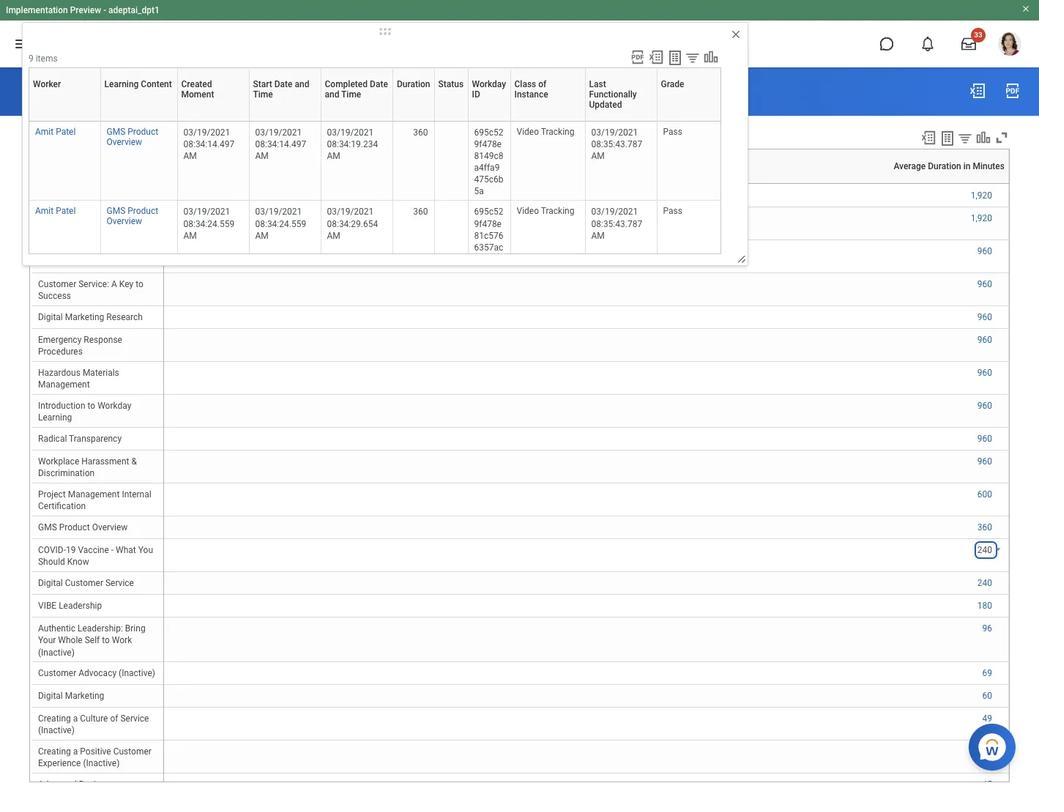Task type: describe. For each thing, give the bounding box(es) containing it.
7 960 button from the top
[[978, 433, 995, 445]]

&
[[131, 457, 137, 467]]

worker
[[33, 79, 61, 89]]

- for what
[[111, 545, 114, 556]]

overview for 08:34:14.497
[[107, 137, 142, 147]]

emergency response procedures
[[38, 335, 125, 357]]

adeptai_dpt1
[[108, 5, 160, 15]]

you
[[138, 545, 153, 556]]

notifications large image
[[921, 37, 936, 51]]

of inside class of instance
[[539, 79, 547, 89]]

of inside creating a culture of service (inactive)
[[110, 714, 118, 724]]

workday for originals:
[[38, 213, 72, 224]]

internal
[[122, 490, 151, 500]]

completed date and time
[[325, 79, 388, 100]]

gms product overview link for 08:34:24.559
[[107, 203, 158, 227]]

workplace
[[38, 457, 79, 467]]

time for completed
[[341, 89, 361, 100]]

1,920 button
[[971, 190, 995, 201]]

1 horizontal spatial minutes
[[973, 161, 1005, 171]]

introduction to workday learning
[[38, 401, 134, 423]]

45 button
[[983, 779, 995, 791]]

export to worksheets image
[[939, 129, 957, 147]]

view printable version (pdf) image
[[1004, 82, 1022, 100]]

learning content button
[[104, 67, 183, 121]]

pass element for 695c52 9f478e 8149c8 a4ffa9 475c6b 5a
[[663, 124, 683, 137]]

46 button
[[983, 746, 995, 758]]

08:35:43.787 for 81c576
[[592, 219, 643, 229]]

81c576
[[474, 230, 504, 241]]

workday id button
[[472, 67, 516, 121]]

workday id
[[472, 79, 506, 100]]

updated
[[589, 100, 622, 110]]

development:
[[38, 792, 92, 794]]

960 for first 960 button from the bottom
[[978, 457, 993, 467]]

toolbar for 9 items
[[626, 49, 722, 67]]

1 video tracking element from the top
[[517, 124, 575, 137]]

03/19/2021 inside 03/19/2021 08:34:19.234 am
[[327, 127, 374, 138]]

8149c8
[[474, 151, 504, 161]]

41 items
[[29, 134, 63, 144]]

vibe leadership
[[38, 601, 102, 611]]

whole
[[58, 635, 83, 646]]

a
[[111, 279, 117, 290]]

certification
[[38, 501, 86, 512]]

data
[[53, 246, 71, 257]]

69
[[983, 668, 993, 679]]

key
[[119, 279, 133, 290]]

960 for 3rd 960 button from the top of the average learning duration by content main content
[[978, 312, 993, 323]]

2 tracking from the top
[[541, 206, 575, 216]]

2 horizontal spatial average
[[894, 161, 926, 171]]

08:34:19.234
[[327, 139, 378, 150]]

1 03/19/2021 08:34:14.497 am from the left
[[184, 127, 237, 161]]

gms for 03/19/2021 08:34:24.559 am
[[107, 206, 125, 216]]

what
[[116, 545, 136, 556]]

9 items
[[29, 53, 58, 63]]

know
[[67, 557, 89, 567]]

class of instance button
[[515, 67, 591, 121]]

product inside average learning duration by content main content
[[59, 523, 90, 533]]

engagement
[[38, 225, 87, 235]]

project management internal certification
[[38, 490, 154, 512]]

implementation
[[6, 5, 68, 15]]

gms inside average learning duration by content main content
[[38, 523, 57, 533]]

justify image
[[13, 35, 31, 53]]

coaching skills
[[38, 190, 98, 201]]

toolbar for 41 items
[[914, 129, 1010, 149]]

(inactive) inside authentic leadership: bring your whole self to work (inactive)
[[38, 647, 75, 658]]

export to excel image
[[648, 49, 664, 65]]

695c52 for 695c52 9f478e 81c576 6357ac 475c6c 5a
[[474, 207, 504, 217]]

leadership:
[[78, 624, 123, 634]]

2 08:34:24.559 from the left
[[255, 219, 306, 229]]

03/19/2021 08:35:43.787 am for 81c576
[[592, 207, 645, 241]]

0 horizontal spatial expand/collapse chart image
[[703, 49, 719, 65]]

1,920 for 1,920 dropdown button
[[971, 190, 993, 201]]

240 for 240 button
[[978, 578, 993, 589]]

2 03/19/2021 08:34:24.559 am from the left
[[255, 207, 309, 241]]

learning content inside button
[[104, 79, 172, 89]]

customer up digital marketing
[[38, 668, 76, 679]]

workplace harassment & discrimination
[[38, 457, 139, 479]]

harassment
[[81, 457, 129, 467]]

3 960 button from the top
[[978, 312, 995, 323]]

average for average learning duration by content link
[[29, 83, 83, 101]]

600
[[978, 490, 993, 500]]

average learning duration by content main content
[[0, 67, 1040, 794]]

learning inside the row element
[[36, 161, 70, 171]]

(inactive) down work
[[119, 668, 155, 679]]

self
[[85, 635, 100, 646]]

introduction
[[38, 401, 85, 411]]

2 08:34:14.497 from the left
[[255, 139, 306, 150]]

1,920 for 1,920 button
[[971, 213, 993, 224]]

worker button
[[33, 67, 106, 121]]

response
[[84, 335, 122, 345]]

move modal image
[[371, 23, 400, 40]]

in inside column header
[[588, 183, 588, 184]]

overview inside average learning duration by content main content
[[92, 523, 128, 533]]

learning content inside the row element
[[36, 161, 104, 171]]

pass for 695c52 9f478e 81c576 6357ac 475c6c 5a
[[663, 206, 683, 216]]

time for start
[[253, 89, 273, 100]]

radical
[[38, 434, 67, 444]]

by
[[208, 83, 224, 101]]

5a for 695c52 9f478e 8149c8 a4ffa9 475c6b 5a
[[474, 186, 484, 197]]

implementation preview -   adeptai_dpt1
[[6, 5, 160, 15]]

960 for 5th 960 button from the bottom
[[978, 335, 993, 345]]

moment
[[181, 89, 214, 100]]

export to excel image for view printable version (pdf) image
[[969, 82, 987, 100]]

gms product overview for 08:34:24.559
[[107, 206, 158, 227]]

gms for 03/19/2021 08:34:14.497 am
[[107, 127, 125, 137]]

960 for 3rd 960 button from the bottom
[[978, 401, 993, 411]]

learning inside learning content button
[[104, 79, 139, 89]]

should
[[38, 557, 65, 567]]

research
[[106, 312, 143, 323]]

work
[[112, 635, 132, 646]]

45
[[983, 780, 993, 790]]

discrimination
[[38, 468, 95, 479]]

positive
[[80, 747, 111, 757]]

items for 9 items
[[36, 53, 58, 63]]

duration inside column header
[[585, 183, 587, 184]]

content inside button
[[141, 79, 172, 89]]

authentic leadership: bring your whole self to work (inactive)
[[38, 624, 148, 658]]

minutes inside column header
[[588, 183, 591, 184]]

0 vertical spatial service
[[105, 578, 134, 589]]

id
[[472, 89, 480, 100]]

items for 41 items
[[41, 134, 63, 144]]

08:35:43.787 for 8149c8
[[592, 139, 643, 150]]

vibe
[[38, 601, 57, 611]]

customer inside creating a positive customer experience (inactive)
[[113, 747, 152, 757]]

5 960 button from the top
[[978, 367, 995, 379]]

date for start
[[275, 79, 293, 89]]

last functionally updated button
[[589, 67, 663, 121]]

advanced business development: communicatio
[[38, 780, 158, 794]]

completed date and time button
[[325, 67, 398, 121]]

success
[[38, 291, 71, 301]]

start date and time button
[[253, 67, 326, 121]]

date for completed
[[370, 79, 388, 89]]

marketing for digital marketing
[[65, 691, 104, 701]]

240 for 240 dropdown button
[[978, 545, 993, 556]]

8 960 button from the top
[[978, 456, 995, 468]]

workday for id
[[472, 79, 506, 89]]

1 horizontal spatial expand/collapse chart image
[[976, 129, 992, 146]]

duration inside button
[[397, 79, 430, 89]]

video for second video tracking element
[[517, 206, 539, 216]]

360 for 03/19/2021 08:34:19.234 am
[[413, 127, 428, 138]]

project
[[38, 490, 66, 500]]

created
[[181, 79, 212, 89]]

and for completed date and time
[[325, 89, 340, 100]]

33 button
[[953, 28, 986, 60]]

profile logan mcneil image
[[999, 32, 1022, 59]]

1 tracking from the top
[[541, 127, 575, 137]]

technologies
[[73, 246, 125, 257]]

1,920 button
[[971, 213, 995, 225]]

workday originals: engagement
[[38, 213, 113, 235]]

inbox large image
[[962, 37, 977, 51]]

learning inside introduction to workday learning
[[38, 413, 72, 423]]

gms product overview for 08:34:14.497
[[107, 127, 158, 147]]

creating for creating a culture of service (inactive)
[[38, 714, 71, 724]]

management inside hazardous materials management
[[38, 380, 90, 390]]

service:
[[79, 279, 109, 290]]

41
[[29, 134, 39, 144]]

2 horizontal spatial content
[[227, 83, 279, 101]]

class of instance
[[515, 79, 548, 100]]

4 960 button from the top
[[978, 334, 995, 346]]

2 video tracking element from the top
[[517, 203, 575, 216]]

gms product overview inside average learning duration by content main content
[[38, 523, 128, 533]]

advanced
[[38, 780, 77, 790]]

600 button
[[978, 489, 995, 501]]

preview
[[70, 5, 101, 15]]

select to filter grid data image
[[685, 50, 701, 65]]



Task type: vqa. For each thing, say whether or not it's contained in the screenshot.
VIBE
yes



Task type: locate. For each thing, give the bounding box(es) containing it.
2 5a from the top
[[474, 266, 484, 276]]

03/19/2021 inside 03/19/2021 08:34:29.654 am
[[327, 207, 374, 217]]

transparency
[[69, 434, 122, 444]]

time
[[253, 89, 273, 100], [341, 89, 361, 100]]

2 960 from the top
[[978, 279, 993, 290]]

and right start date and time
[[325, 89, 340, 100]]

360
[[413, 127, 428, 138], [413, 207, 428, 217], [978, 523, 993, 533]]

gms
[[107, 127, 125, 137], [107, 206, 125, 216], [38, 523, 57, 533]]

9
[[29, 53, 34, 63]]

gms up the technologies
[[107, 206, 125, 216]]

2 video from the top
[[517, 206, 539, 216]]

content right the "by"
[[227, 83, 279, 101]]

export to worksheets image
[[667, 49, 684, 67]]

0 vertical spatial 5a
[[474, 186, 484, 197]]

1 horizontal spatial average
[[582, 183, 584, 184]]

180 button
[[978, 600, 995, 612]]

toolbar inside average learning duration by content main content
[[914, 129, 1010, 149]]

video tracking for second video tracking element
[[517, 206, 575, 216]]

customer service: a key to success
[[38, 279, 146, 301]]

49
[[983, 714, 993, 724]]

- for adeptai_dpt1
[[103, 5, 106, 15]]

1 1,920 from the top
[[971, 190, 993, 201]]

1 vertical spatial learning content
[[36, 161, 104, 171]]

9f478e
[[474, 139, 502, 150], [474, 219, 502, 229]]

08:35:43.787 down updated
[[592, 139, 643, 150]]

03/19/2021 08:34:14.497 am down the created moment 'button'
[[184, 127, 237, 161]]

08:34:14.497 down start date and time button
[[255, 139, 306, 150]]

export to excel image left view printable version (pdf) image
[[969, 82, 987, 100]]

2 video tracking from the top
[[517, 206, 575, 216]]

average learning duration by content link
[[29, 83, 279, 101]]

average inside column header
[[582, 183, 584, 184]]

1 9f478e from the top
[[474, 139, 502, 150]]

0 vertical spatial average duration in minutes
[[894, 161, 1005, 171]]

digital for digital customer service
[[38, 578, 63, 589]]

video down instance at the top
[[517, 127, 539, 137]]

1 pass element from the top
[[663, 124, 683, 137]]

and inside completed date and time
[[325, 89, 340, 100]]

695c52 for 695c52 9f478e 8149c8 a4ffa9 475c6b 5a
[[474, 127, 504, 138]]

03/19/2021 08:34:19.234 am
[[327, 127, 380, 161]]

0 vertical spatial items
[[36, 53, 58, 63]]

overview up the technologies
[[107, 216, 142, 227]]

marketing down customer service: a key to success
[[65, 312, 104, 323]]

1 vertical spatial video tracking element
[[517, 203, 575, 216]]

0 vertical spatial amit patel link
[[35, 124, 76, 137]]

2 vertical spatial average
[[582, 183, 584, 184]]

export to excel image
[[969, 82, 987, 100], [921, 129, 937, 146]]

video right 695c52 9f478e 81c576 6357ac 475c6c 5a
[[517, 206, 539, 216]]

2 marketing from the top
[[65, 691, 104, 701]]

2 9f478e from the top
[[474, 219, 502, 229]]

time inside completed date and time
[[341, 89, 361, 100]]

digital marketing research
[[38, 312, 143, 323]]

1 08:34:24.559 from the left
[[184, 219, 235, 229]]

amit for 03/19/2021 08:34:24.559 am
[[35, 206, 54, 216]]

amit patel link for 03/19/2021 08:34:14.497 am
[[35, 124, 76, 137]]

learning
[[104, 79, 139, 89], [87, 83, 145, 101], [36, 161, 70, 171], [38, 413, 72, 423]]

patel for 03/19/2021 08:34:24.559 am
[[56, 206, 76, 216]]

0 vertical spatial gms
[[107, 127, 125, 137]]

service down what
[[105, 578, 134, 589]]

amit patel for 03/19/2021 08:34:14.497 am
[[35, 127, 76, 137]]

2 amit from the top
[[35, 206, 54, 216]]

08:34:29.654
[[327, 219, 378, 229]]

1 03/19/2021 08:35:43.787 am from the top
[[592, 127, 645, 161]]

service right culture
[[120, 714, 149, 724]]

1 vertical spatial to
[[88, 401, 95, 411]]

1 vertical spatial amit
[[35, 206, 54, 216]]

1 vertical spatial 360
[[413, 207, 428, 217]]

2 vertical spatial product
[[59, 523, 90, 533]]

a inside creating a positive customer experience (inactive)
[[73, 747, 78, 757]]

2 date from the left
[[370, 79, 388, 89]]

items
[[36, 53, 58, 63], [41, 134, 63, 144]]

1 5a from the top
[[474, 186, 484, 197]]

functionally
[[589, 89, 637, 100]]

0 vertical spatial learning content
[[104, 79, 172, 89]]

695c52 9f478e 8149c8 a4ffa9 475c6b 5a
[[474, 127, 504, 197]]

overview up the row element
[[107, 137, 142, 147]]

03/19/2021 08:35:43.787 am down "average duration in minutes" column header
[[592, 207, 645, 241]]

(inactive) down positive
[[83, 759, 120, 769]]

digital for digital marketing
[[38, 691, 63, 701]]

class
[[515, 79, 536, 89]]

0 vertical spatial 08:35:43.787
[[592, 139, 643, 150]]

1 vertical spatial pass element
[[663, 203, 683, 216]]

product down learning content button
[[128, 127, 158, 137]]

695c52 up 8149c8 at the top left
[[474, 127, 504, 138]]

1 vertical spatial expand/collapse chart image
[[976, 129, 992, 146]]

amit for 03/19/2021 08:34:14.497 am
[[35, 127, 54, 137]]

1 vertical spatial 03/19/2021 08:35:43.787 am
[[592, 207, 645, 241]]

of right class on the top of page
[[539, 79, 547, 89]]

materials
[[83, 368, 119, 378]]

360 down duration button
[[413, 127, 428, 138]]

0 vertical spatial 9f478e
[[474, 139, 502, 150]]

0 vertical spatial creating
[[38, 714, 71, 724]]

toolbar up 1,920 dropdown button
[[914, 129, 1010, 149]]

digital for digital marketing research
[[38, 312, 63, 323]]

time inside start date and time
[[253, 89, 273, 100]]

radical transparency
[[38, 434, 122, 444]]

overview up what
[[92, 523, 128, 533]]

amit patel down the worker button
[[35, 127, 76, 137]]

(inactive) up experience
[[38, 726, 75, 736]]

1 vertical spatial patel
[[56, 206, 76, 216]]

9f478e up the 81c576
[[474, 219, 502, 229]]

6 960 button from the top
[[978, 400, 995, 412]]

2 time from the left
[[341, 89, 361, 100]]

1 960 from the top
[[978, 246, 993, 257]]

1 vertical spatial 695c52
[[474, 207, 504, 217]]

gms product overview up 19 vaccine
[[38, 523, 128, 533]]

1,920 up 1,920 button
[[971, 190, 993, 201]]

video for second video tracking element from the bottom of the page
[[517, 127, 539, 137]]

2 a from the top
[[73, 747, 78, 757]]

1 vertical spatial management
[[68, 490, 120, 500]]

1 video from the top
[[517, 127, 539, 137]]

gms up the row element
[[107, 127, 125, 137]]

96 button
[[983, 623, 995, 635]]

a for positive
[[73, 747, 78, 757]]

digital
[[38, 312, 63, 323], [38, 578, 63, 589], [38, 691, 63, 701]]

0 vertical spatial 360
[[413, 127, 428, 138]]

2 vertical spatial 360
[[978, 523, 993, 533]]

coaching
[[38, 190, 75, 201]]

1 vertical spatial pass
[[663, 206, 683, 216]]

0 vertical spatial management
[[38, 380, 90, 390]]

service inside creating a culture of service (inactive)
[[120, 714, 149, 724]]

960 for 2nd 960 button from the bottom
[[978, 434, 993, 444]]

row element
[[31, 149, 163, 183]]

expand/collapse chart image left fullscreen image
[[976, 129, 992, 146]]

export to excel image for export to worksheets image
[[921, 129, 937, 146]]

0 vertical spatial average
[[29, 83, 83, 101]]

1 vertical spatial gms
[[107, 206, 125, 216]]

0 vertical spatial pass element
[[663, 124, 683, 137]]

8 960 from the top
[[978, 457, 993, 467]]

date right completed
[[370, 79, 388, 89]]

workday down 'materials'
[[98, 401, 131, 411]]

am inside 03/19/2021 08:34:29.654 am
[[327, 230, 341, 241]]

video tracking for second video tracking element from the bottom of the page
[[517, 127, 575, 137]]

product down certification
[[59, 523, 90, 533]]

2 08:35:43.787 from the top
[[592, 219, 643, 229]]

1 a from the top
[[73, 714, 78, 724]]

gms product overview link
[[107, 124, 158, 147], [107, 203, 158, 227]]

2 vertical spatial to
[[102, 635, 110, 646]]

0 vertical spatial video tracking
[[517, 127, 575, 137]]

1 vertical spatial minutes
[[588, 183, 591, 184]]

am
[[184, 151, 197, 161], [255, 151, 269, 161], [327, 151, 341, 161], [592, 151, 605, 161], [184, 230, 197, 241], [255, 230, 269, 241], [327, 230, 341, 241], [592, 230, 605, 241]]

customer inside customer service: a key to success
[[38, 279, 76, 290]]

product right originals:
[[128, 206, 158, 216]]

advocacy
[[79, 668, 117, 679]]

1 creating from the top
[[38, 714, 71, 724]]

960
[[978, 246, 993, 257], [978, 279, 993, 290], [978, 312, 993, 323], [978, 335, 993, 345], [978, 368, 993, 378], [978, 401, 993, 411], [978, 434, 993, 444], [978, 457, 993, 467]]

1 horizontal spatial 08:34:14.497
[[255, 139, 306, 150]]

03/19/2021 08:35:43.787 am down updated
[[592, 127, 645, 161]]

49 button
[[983, 713, 995, 725]]

1 vertical spatial video tracking
[[517, 206, 575, 216]]

digital down "customer advocacy (inactive)"
[[38, 691, 63, 701]]

learning content left created
[[104, 79, 172, 89]]

1,920
[[971, 190, 993, 201], [971, 213, 993, 224]]

gms product overview link down learning content button
[[107, 124, 158, 147]]

amit patel link for 03/19/2021 08:34:24.559 am
[[35, 203, 76, 216]]

creating a positive customer experience (inactive)
[[38, 747, 154, 769]]

a for culture
[[73, 714, 78, 724]]

items inside average learning duration by content main content
[[41, 134, 63, 144]]

0 horizontal spatial export to excel image
[[921, 129, 937, 146]]

1 date from the left
[[275, 79, 293, 89]]

average learning duration by content
[[29, 83, 279, 101]]

2 1,920 from the top
[[971, 213, 993, 224]]

1 horizontal spatial learning content
[[104, 79, 172, 89]]

2 horizontal spatial workday
[[472, 79, 506, 89]]

0 vertical spatial a
[[73, 714, 78, 724]]

marketing for digital marketing research
[[65, 312, 104, 323]]

1 patel from the top
[[56, 127, 76, 137]]

960 for 4th 960 button from the bottom
[[978, 368, 993, 378]]

covid-
[[38, 545, 66, 556]]

2 695c52 from the top
[[474, 207, 504, 217]]

culture
[[80, 714, 108, 724]]

1 horizontal spatial 03/19/2021 08:34:14.497 am
[[255, 127, 309, 161]]

1 08:35:43.787 from the top
[[592, 139, 643, 150]]

and up key
[[127, 246, 142, 257]]

video tracking element down class of instance button
[[517, 124, 575, 137]]

date inside completed date and time
[[370, 79, 388, 89]]

0 vertical spatial minutes
[[973, 161, 1005, 171]]

1 horizontal spatial average duration in minutes
[[894, 161, 1005, 171]]

0 vertical spatial gms product overview
[[107, 127, 158, 147]]

03/19/2021 08:35:43.787 am
[[592, 127, 645, 161], [592, 207, 645, 241]]

03/19/2021 08:34:24.559 am
[[184, 207, 237, 241], [255, 207, 309, 241]]

export to excel image left export to worksheets image
[[921, 129, 937, 146]]

0 horizontal spatial toolbar
[[626, 49, 722, 67]]

0 horizontal spatial in
[[588, 183, 588, 184]]

to inside authentic leadership: bring your whole self to work (inactive)
[[102, 635, 110, 646]]

average duration in minutes column header
[[164, 183, 1009, 185]]

1,920 inside 1,920 dropdown button
[[971, 190, 993, 201]]

5a for 695c52 9f478e 81c576 6357ac 475c6c 5a
[[474, 266, 484, 276]]

1 03/19/2021 08:34:24.559 am from the left
[[184, 207, 237, 241]]

2 creating from the top
[[38, 747, 71, 757]]

360 right 03/19/2021 08:34:29.654 am
[[413, 207, 428, 217]]

creating inside creating a culture of service (inactive)
[[38, 714, 71, 724]]

1 amit from the top
[[35, 127, 54, 137]]

average duration in minutes inside "average duration in minutes" column header
[[582, 183, 591, 184]]

1 08:34:14.497 from the left
[[184, 139, 235, 150]]

expand/collapse chart image
[[703, 49, 719, 65], [976, 129, 992, 146]]

creating down digital marketing
[[38, 714, 71, 724]]

1 horizontal spatial and
[[295, 79, 309, 89]]

5 960 from the top
[[978, 368, 993, 378]]

amit patel link down the worker button
[[35, 124, 76, 137]]

1 vertical spatial of
[[110, 714, 118, 724]]

9f478e inside 695c52 9f478e 8149c8 a4ffa9 475c6b 5a
[[474, 139, 502, 150]]

- inside the covid-19 vaccine - what you should know
[[111, 545, 114, 556]]

2 vertical spatial gms product overview
[[38, 523, 128, 533]]

5a inside 695c52 9f478e 81c576 6357ac 475c6c 5a
[[474, 266, 484, 276]]

resize modal image
[[737, 254, 748, 265]]

360 for 03/19/2021 08:34:29.654 am
[[413, 207, 428, 217]]

digital down should
[[38, 578, 63, 589]]

0 vertical spatial patel
[[56, 127, 76, 137]]

0 vertical spatial overview
[[107, 137, 142, 147]]

patel right 41
[[56, 127, 76, 137]]

240 up 180
[[978, 578, 993, 589]]

08:35:43.787 down "average duration in minutes" column header
[[592, 219, 643, 229]]

960 for eighth 960 button from the bottom
[[978, 246, 993, 257]]

9f478e up 8149c8 at the top left
[[474, 139, 502, 150]]

creating inside creating a positive customer experience (inactive)
[[38, 747, 71, 757]]

created moment button
[[181, 67, 255, 121]]

product for 03/19/2021 08:34:14.497 am
[[128, 127, 158, 137]]

3 digital from the top
[[38, 691, 63, 701]]

1 vertical spatial toolbar
[[914, 129, 1010, 149]]

0 horizontal spatial workday
[[38, 213, 72, 224]]

workday inside workday originals: engagement
[[38, 213, 72, 224]]

2 vertical spatial gms
[[38, 523, 57, 533]]

1 695c52 from the top
[[474, 127, 504, 138]]

2 vertical spatial workday
[[98, 401, 131, 411]]

1 vertical spatial creating
[[38, 747, 71, 757]]

pass for 695c52 9f478e 8149c8 a4ffa9 475c6b 5a
[[663, 127, 683, 137]]

toolbar up grade at the right of the page
[[626, 49, 722, 67]]

5a down the 475c6c
[[474, 266, 484, 276]]

695c52 up the 81c576
[[474, 207, 504, 217]]

to right key
[[136, 279, 143, 290]]

procedures
[[38, 347, 83, 357]]

pass
[[663, 127, 683, 137], [663, 206, 683, 216]]

customer up success
[[38, 279, 76, 290]]

date right start
[[275, 79, 293, 89]]

1 video tracking from the top
[[517, 127, 575, 137]]

475c6b
[[474, 175, 504, 185]]

0 horizontal spatial 03/19/2021 08:34:24.559 am
[[184, 207, 237, 241]]

1 pass from the top
[[663, 127, 683, 137]]

customer right positive
[[113, 747, 152, 757]]

gms product overview up the technologies
[[107, 206, 158, 227]]

pass element for 695c52 9f478e 81c576 6357ac 475c6c 5a
[[663, 203, 683, 216]]

240 inside 240 button
[[978, 578, 993, 589]]

amit down the worker button
[[35, 127, 54, 137]]

1 vertical spatial 9f478e
[[474, 219, 502, 229]]

time right the "by"
[[253, 89, 273, 100]]

gms product overview down learning content button
[[107, 127, 158, 147]]

amit
[[35, 127, 54, 137], [35, 206, 54, 216]]

to inside customer service: a key to success
[[136, 279, 143, 290]]

1 horizontal spatial of
[[539, 79, 547, 89]]

0 horizontal spatial average duration in minutes
[[582, 183, 591, 184]]

a inside creating a culture of service (inactive)
[[73, 714, 78, 724]]

1 horizontal spatial 03/19/2021 08:34:24.559 am
[[255, 207, 309, 241]]

average
[[29, 83, 83, 101], [894, 161, 926, 171], [582, 183, 584, 184]]

and
[[295, 79, 309, 89], [325, 89, 340, 100], [127, 246, 142, 257]]

pass element
[[663, 124, 683, 137], [663, 203, 683, 216]]

your
[[38, 635, 56, 646]]

and for start date and time
[[295, 79, 309, 89]]

workday inside button
[[472, 79, 506, 89]]

learning content up coaching skills
[[36, 161, 104, 171]]

03/19/2021 08:35:43.787 am for 8149c8
[[592, 127, 645, 161]]

product for 03/19/2021 08:34:24.559 am
[[128, 206, 158, 216]]

leadership
[[59, 601, 102, 611]]

view printable version (pdf) image
[[630, 49, 646, 65]]

management inside project management internal certification
[[68, 490, 120, 500]]

amit patel for 03/19/2021 08:34:24.559 am
[[35, 206, 76, 216]]

last
[[589, 79, 606, 89]]

0 horizontal spatial 08:34:14.497
[[184, 139, 235, 150]]

1 horizontal spatial -
[[111, 545, 114, 556]]

covid-19 vaccine - what you should know
[[38, 545, 155, 567]]

0 horizontal spatial time
[[253, 89, 273, 100]]

management down hazardous
[[38, 380, 90, 390]]

9f478e inside 695c52 9f478e 81c576 6357ac 475c6c 5a
[[474, 219, 502, 229]]

0 horizontal spatial minutes
[[588, 183, 591, 184]]

and inside "big data technologies and trends"
[[127, 246, 142, 257]]

2 pass element from the top
[[663, 203, 683, 216]]

to down hazardous materials management
[[88, 401, 95, 411]]

0 vertical spatial product
[[128, 127, 158, 137]]

2 amit patel link from the top
[[35, 203, 76, 216]]

0 vertical spatial export to excel image
[[969, 82, 987, 100]]

0 horizontal spatial and
[[127, 246, 142, 257]]

1 marketing from the top
[[65, 312, 104, 323]]

0 vertical spatial amit
[[35, 127, 54, 137]]

- left what
[[111, 545, 114, 556]]

(inactive) down your
[[38, 647, 75, 658]]

a up experience
[[73, 747, 78, 757]]

amit down coaching
[[35, 206, 54, 216]]

0 horizontal spatial -
[[103, 5, 106, 15]]

content left created
[[141, 79, 172, 89]]

gms product overview link for 08:34:14.497
[[107, 124, 158, 147]]

1 vertical spatial in
[[588, 183, 588, 184]]

to inside introduction to workday learning
[[88, 401, 95, 411]]

5a inside 695c52 9f478e 8149c8 a4ffa9 475c6b 5a
[[474, 186, 484, 197]]

in
[[964, 161, 971, 171], [588, 183, 588, 184]]

content
[[141, 79, 172, 89], [227, 83, 279, 101], [72, 161, 104, 171]]

creating for creating a positive customer experience (inactive)
[[38, 747, 71, 757]]

am inside 03/19/2021 08:34:19.234 am
[[327, 151, 341, 161]]

a4ffa9
[[474, 163, 500, 173]]

1 amit patel from the top
[[35, 127, 76, 137]]

a left culture
[[73, 714, 78, 724]]

tracking down "average duration in minutes" column header
[[541, 206, 575, 216]]

product
[[128, 127, 158, 137], [128, 206, 158, 216], [59, 523, 90, 533]]

1 horizontal spatial content
[[141, 79, 172, 89]]

1 amit patel link from the top
[[35, 124, 76, 137]]

toolbar
[[626, 49, 722, 67], [914, 129, 1010, 149]]

content inside the row element
[[72, 161, 104, 171]]

1 240 from the top
[[978, 545, 993, 556]]

1 vertical spatial 1,920
[[971, 213, 993, 224]]

1 digital from the top
[[38, 312, 63, 323]]

1 vertical spatial export to excel image
[[921, 129, 937, 146]]

to down "leadership:"
[[102, 635, 110, 646]]

0 vertical spatial 240
[[978, 545, 993, 556]]

0 horizontal spatial date
[[275, 79, 293, 89]]

180
[[978, 601, 993, 611]]

2 pass from the top
[[663, 206, 683, 216]]

960 button
[[978, 246, 995, 257], [978, 279, 995, 290], [978, 312, 995, 323], [978, 334, 995, 346], [978, 367, 995, 379], [978, 400, 995, 412], [978, 433, 995, 445], [978, 456, 995, 468]]

workday up the engagement
[[38, 213, 72, 224]]

fullscreen image
[[994, 129, 1010, 146]]

1 960 button from the top
[[978, 246, 995, 257]]

240 button
[[978, 578, 995, 589]]

and inside start date and time
[[295, 79, 309, 89]]

hazardous materials management
[[38, 368, 121, 390]]

overview for 08:34:24.559
[[107, 216, 142, 227]]

items right the 9
[[36, 53, 58, 63]]

0 horizontal spatial average
[[29, 83, 83, 101]]

amit patel down coaching
[[35, 206, 76, 216]]

1 vertical spatial average duration in minutes
[[582, 183, 591, 184]]

workday left class on the top of page
[[472, 79, 506, 89]]

- right preview
[[103, 5, 106, 15]]

1,920 inside 1,920 button
[[971, 213, 993, 224]]

digital customer service
[[38, 578, 134, 589]]

4 960 from the top
[[978, 335, 993, 345]]

360 up 240 dropdown button
[[978, 523, 993, 533]]

digital down success
[[38, 312, 63, 323]]

date inside start date and time
[[275, 79, 293, 89]]

2 960 button from the top
[[978, 279, 995, 290]]

475c6c
[[474, 254, 503, 264]]

360 inside dropdown button
[[978, 523, 993, 533]]

and right start
[[295, 79, 309, 89]]

96
[[983, 624, 993, 634]]

video tracking down class of instance button
[[517, 127, 575, 137]]

implementation preview -   adeptai_dpt1 banner
[[0, 0, 1040, 67]]

patel for 03/19/2021 08:34:14.497 am
[[56, 127, 76, 137]]

big data technologies and trends
[[38, 246, 144, 268]]

select to filter grid data image
[[958, 130, 974, 146]]

digital marketing
[[38, 691, 104, 701]]

(inactive) inside creating a positive customer experience (inactive)
[[83, 759, 120, 769]]

marketing up culture
[[65, 691, 104, 701]]

patel down coaching skills
[[56, 206, 76, 216]]

7 960 from the top
[[978, 434, 993, 444]]

1 vertical spatial 5a
[[474, 266, 484, 276]]

video tracking element down "average duration in minutes" column header
[[517, 203, 575, 216]]

creating a culture of service (inactive)
[[38, 714, 151, 736]]

gms up the 'covid-'
[[38, 523, 57, 533]]

1 horizontal spatial time
[[341, 89, 361, 100]]

2 patel from the top
[[56, 206, 76, 216]]

close environment banner image
[[1022, 4, 1031, 13]]

6 960 from the top
[[978, 401, 993, 411]]

1 horizontal spatial workday
[[98, 401, 131, 411]]

0 vertical spatial 1,920
[[971, 190, 993, 201]]

(inactive) inside creating a culture of service (inactive)
[[38, 726, 75, 736]]

5a down 475c6b
[[474, 186, 484, 197]]

1 vertical spatial digital
[[38, 578, 63, 589]]

0 vertical spatial 03/19/2021 08:35:43.787 am
[[592, 127, 645, 161]]

69 button
[[983, 668, 995, 679]]

0 vertical spatial in
[[964, 161, 971, 171]]

1 time from the left
[[253, 89, 273, 100]]

hazardous
[[38, 368, 81, 378]]

0 vertical spatial to
[[136, 279, 143, 290]]

240 inside 240 dropdown button
[[978, 545, 993, 556]]

1 horizontal spatial to
[[102, 635, 110, 646]]

gms product overview link up the technologies
[[107, 203, 158, 227]]

creating up experience
[[38, 747, 71, 757]]

2 vertical spatial overview
[[92, 523, 128, 533]]

0 vertical spatial marketing
[[65, 312, 104, 323]]

1 vertical spatial 240
[[978, 578, 993, 589]]

big
[[38, 246, 51, 257]]

close image
[[730, 29, 742, 40]]

46
[[983, 747, 993, 757]]

0 vertical spatial workday
[[472, 79, 506, 89]]

2 digital from the top
[[38, 578, 63, 589]]

9f478e for 8149c8
[[474, 139, 502, 150]]

2 240 from the top
[[978, 578, 993, 589]]

start
[[253, 79, 272, 89]]

content up skills
[[72, 161, 104, 171]]

240 button
[[978, 545, 995, 556]]

960 for seventh 960 button from the bottom
[[978, 279, 993, 290]]

skills
[[77, 190, 98, 201]]

customer down know
[[65, 578, 103, 589]]

learning content
[[104, 79, 172, 89], [36, 161, 104, 171]]

- inside banner
[[103, 5, 106, 15]]

1 gms product overview link from the top
[[107, 124, 158, 147]]

emergency
[[38, 335, 82, 345]]

bring
[[125, 624, 146, 634]]

9f478e for 81c576
[[474, 219, 502, 229]]

time up 08:34:19.234
[[341, 89, 361, 100]]

3 960 from the top
[[978, 312, 993, 323]]

of right culture
[[110, 714, 118, 724]]

customer
[[38, 279, 76, 290], [65, 578, 103, 589], [38, 668, 76, 679], [113, 747, 152, 757]]

2 gms product overview link from the top
[[107, 203, 158, 227]]

33
[[975, 31, 983, 39]]

average for "average duration in minutes" column header
[[582, 183, 584, 184]]

video tracking element
[[517, 124, 575, 137], [517, 203, 575, 216]]

amit patel link down coaching
[[35, 203, 76, 216]]

expand/collapse chart image right select to filter grid data image
[[703, 49, 719, 65]]

2 03/19/2021 08:34:14.497 am from the left
[[255, 127, 309, 161]]

workday inside introduction to workday learning
[[98, 401, 131, 411]]

2 amit patel from the top
[[35, 206, 76, 216]]

status
[[438, 79, 464, 89]]

0 vertical spatial of
[[539, 79, 547, 89]]

1 vertical spatial tracking
[[541, 206, 575, 216]]

240 down the 360 dropdown button
[[978, 545, 993, 556]]

overview
[[107, 137, 142, 147], [107, 216, 142, 227], [92, 523, 128, 533]]

experience
[[38, 759, 81, 769]]

tracking
[[541, 127, 575, 137], [541, 206, 575, 216]]

695c52 9f478e 81c576 6357ac 475c6c 5a
[[474, 207, 504, 276]]

items right 41
[[41, 134, 63, 144]]

2 03/19/2021 08:35:43.787 am from the top
[[592, 207, 645, 241]]

0 vertical spatial toolbar
[[626, 49, 722, 67]]

management down workplace harassment & discrimination
[[68, 490, 120, 500]]

03/19/2021 08:34:14.497 am down start date and time button
[[255, 127, 309, 161]]

0 vertical spatial video
[[517, 127, 539, 137]]

0 horizontal spatial content
[[72, 161, 104, 171]]

0 vertical spatial digital
[[38, 312, 63, 323]]

08:34:14.497 down the created moment 'button'
[[184, 139, 235, 150]]

video tracking down "average duration in minutes" column header
[[517, 206, 575, 216]]



